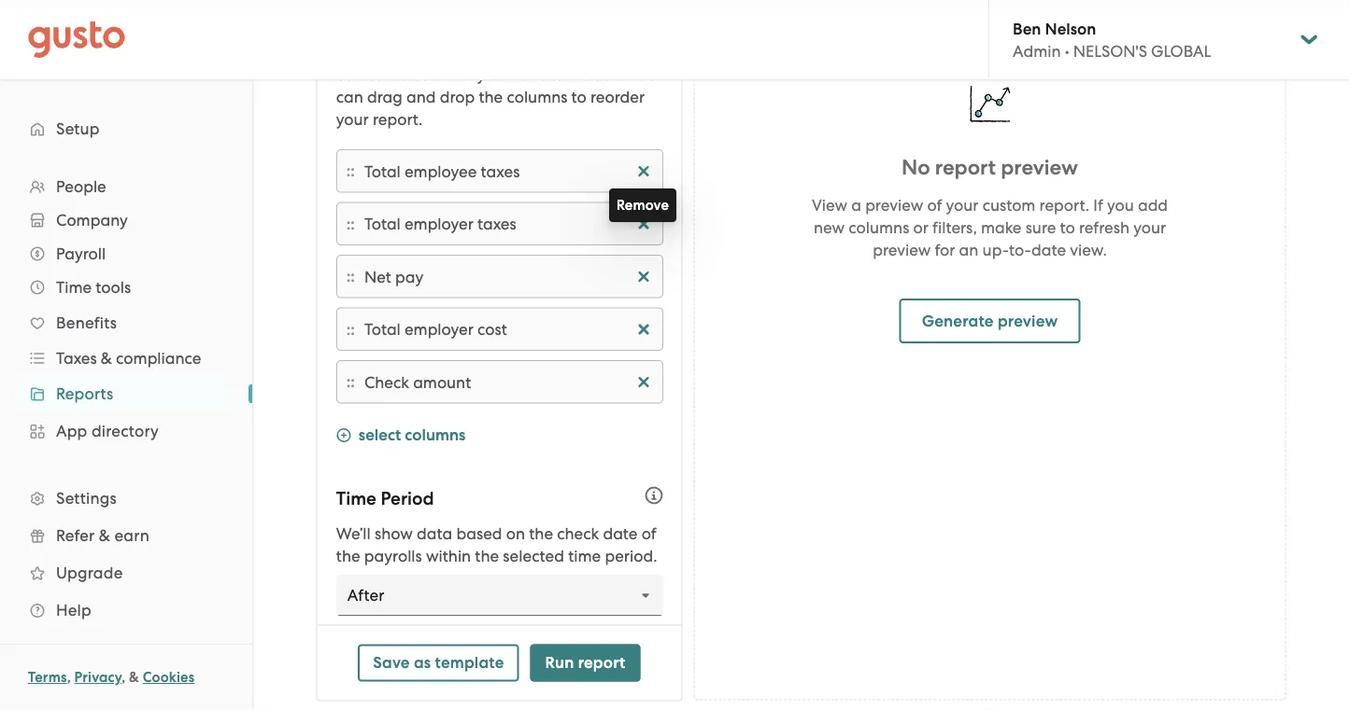 Task type: describe. For each thing, give the bounding box(es) containing it.
of inside the we'll show data based on the check date of the payrolls within the selected time period.
[[641, 526, 656, 544]]

list containing people
[[0, 170, 252, 630]]

directory
[[91, 422, 159, 441]]

the down based
[[474, 548, 499, 567]]

preview inside button
[[998, 312, 1058, 331]]

app directory
[[56, 422, 159, 441]]

1 vertical spatial to
[[571, 88, 586, 107]]

view
[[812, 196, 847, 215]]

column content element containing total employer cost
[[364, 319, 652, 341]]

reorder
[[590, 88, 644, 107]]

columns down want
[[506, 88, 567, 107]]

custom
[[983, 196, 1036, 215]]

you
[[629, 66, 657, 85]]

privacy
[[74, 670, 122, 687]]

columns up drop
[[412, 66, 473, 85]]

compliance
[[116, 349, 201, 368]]

:: for total employer taxes
[[346, 215, 354, 234]]

if
[[1093, 196, 1103, 215]]

within
[[426, 548, 471, 567]]

employer for cost
[[404, 321, 473, 339]]

select the columns you want to include. you can drag and drop the columns to reorder your report.
[[336, 66, 657, 129]]

people button
[[19, 170, 234, 204]]

employee
[[404, 162, 476, 181]]

upgrade link
[[19, 557, 234, 590]]

total employee taxes
[[364, 162, 519, 181]]

upgrade
[[56, 564, 123, 583]]

company button
[[19, 204, 234, 237]]

:: for total employee taxes
[[346, 162, 354, 181]]

cookies button
[[143, 667, 195, 690]]

report. inside 'select the columns you want to include. you can drag and drop the columns to reorder your report.'
[[372, 111, 422, 129]]

include.
[[568, 66, 625, 85]]

selected
[[503, 548, 564, 567]]

reports
[[56, 385, 113, 404]]

and
[[406, 88, 435, 107]]

add
[[1138, 196, 1168, 215]]

or
[[913, 219, 929, 237]]

run
[[545, 654, 574, 673]]

make
[[981, 219, 1022, 237]]

2 vertical spatial &
[[129, 670, 139, 687]]

ben
[[1013, 19, 1041, 38]]

time period
[[336, 489, 434, 511]]

check amount
[[364, 373, 471, 392]]

net
[[364, 268, 391, 287]]

on
[[506, 526, 525, 544]]

as
[[414, 654, 431, 673]]

privacy link
[[74, 670, 122, 687]]

total for total employer taxes
[[364, 215, 400, 234]]

preview down or
[[873, 241, 931, 260]]

terms link
[[28, 670, 67, 687]]

ben nelson admin • nelson's global
[[1013, 19, 1211, 60]]

nelson's
[[1073, 42, 1147, 60]]

earn
[[114, 527, 149, 546]]

amount
[[413, 373, 471, 392]]

setup
[[56, 120, 100, 138]]

refer & earn
[[56, 527, 149, 546]]

drop
[[439, 88, 474, 107]]

select columns button
[[336, 425, 465, 450]]

employer for taxes
[[404, 215, 473, 234]]

run report
[[545, 654, 625, 673]]

we'll show data based on the check date of the payrolls within the selected time period.
[[336, 526, 657, 567]]

taxes
[[56, 349, 97, 368]]

refer
[[56, 527, 95, 546]]

view a preview of your custom report. if you add new columns or filters, make sure to refresh your preview for an up-to-date view.
[[812, 196, 1168, 260]]

tools
[[96, 278, 131, 297]]

refer & earn link
[[19, 519, 234, 553]]

period.
[[604, 548, 657, 567]]

people
[[56, 178, 106, 196]]

app directory link
[[19, 415, 234, 448]]

column content element containing net pay
[[364, 266, 652, 288]]

:: for check amount
[[346, 373, 354, 392]]

help
[[56, 602, 91, 620]]

save
[[373, 654, 410, 673]]

sure
[[1026, 219, 1056, 237]]

total employer taxes
[[364, 215, 516, 234]]

period
[[380, 489, 434, 511]]

you inside view a preview of your custom report. if you add new columns or filters, make sure to refresh your preview for an up-to-date view.
[[1107, 196, 1134, 215]]

benefits
[[56, 314, 117, 333]]

based
[[456, 526, 502, 544]]

to-
[[1009, 241, 1031, 260]]

select
[[358, 427, 401, 446]]

payroll
[[56, 245, 106, 263]]

app
[[56, 422, 87, 441]]

preview up 'custom'
[[1001, 155, 1078, 180]]

taxes & compliance
[[56, 349, 201, 368]]

pay
[[395, 268, 423, 287]]

total for total employer cost
[[364, 321, 400, 339]]



Task type: vqa. For each thing, say whether or not it's contained in the screenshot.
select columns button
yes



Task type: locate. For each thing, give the bounding box(es) containing it.
0 horizontal spatial report.
[[372, 111, 422, 129]]

list
[[0, 170, 252, 630]]

total up net
[[364, 215, 400, 234]]

your up filters,
[[946, 196, 979, 215]]

0 horizontal spatial time
[[56, 278, 92, 297]]

1 vertical spatial &
[[99, 527, 110, 546]]

column content element up amount
[[364, 319, 652, 341]]

report for no
[[935, 155, 996, 180]]

:: left total employer taxes
[[346, 215, 354, 234]]

2 horizontal spatial your
[[1133, 219, 1166, 237]]

1 total from the top
[[364, 162, 400, 181]]

0 vertical spatial of
[[927, 196, 942, 215]]

report inside button
[[578, 654, 625, 673]]

2 vertical spatial to
[[1060, 219, 1075, 237]]

0 vertical spatial total
[[364, 162, 400, 181]]

for
[[935, 241, 955, 260]]

3 total from the top
[[364, 321, 400, 339]]

column content element up cost
[[364, 266, 652, 288]]

columns
[[412, 66, 473, 85], [506, 88, 567, 107], [849, 219, 909, 237], [404, 427, 465, 446]]

remove tooltip
[[609, 189, 677, 222]]

admin
[[1013, 42, 1061, 60]]

time tools
[[56, 278, 131, 297]]

1 horizontal spatial you
[[1107, 196, 1134, 215]]

1 vertical spatial report.
[[1039, 196, 1089, 215]]

setup link
[[19, 112, 234, 146]]

data
[[416, 526, 452, 544]]

you inside 'select the columns you want to include. you can drag and drop the columns to reorder your report.'
[[477, 66, 503, 85]]

of up or
[[927, 196, 942, 215]]

report right run
[[578, 654, 625, 673]]

4 column content element from the top
[[364, 319, 652, 341]]

1 vertical spatial employer
[[404, 321, 473, 339]]

the down we'll
[[336, 548, 360, 567]]

home image
[[28, 21, 125, 58]]

report right no
[[935, 155, 996, 180]]

gusto navigation element
[[0, 80, 252, 660]]

taxes right employee
[[480, 162, 519, 181]]

can
[[336, 88, 363, 107]]

select columns
[[358, 427, 465, 446]]

module__icon___go7vc image
[[336, 429, 351, 444]]

check
[[364, 373, 409, 392]]

preview right the generate
[[998, 312, 1058, 331]]

1 vertical spatial of
[[641, 526, 656, 544]]

1 vertical spatial your
[[946, 196, 979, 215]]

taxes & compliance button
[[19, 342, 234, 376]]

1 column content element from the top
[[364, 160, 652, 183]]

total up check
[[364, 321, 400, 339]]

:: left "total employer cost"
[[346, 320, 354, 340]]

1 vertical spatial time
[[336, 489, 376, 511]]

taxes
[[480, 162, 519, 181], [477, 215, 516, 234]]

reports link
[[19, 377, 234, 411]]

taxes for total employee taxes
[[480, 162, 519, 181]]

& inside dropdown button
[[101, 349, 112, 368]]

column content element containing total employer taxes
[[364, 213, 652, 236]]

employer down employee
[[404, 215, 473, 234]]

payroll button
[[19, 237, 234, 271]]

:: left net
[[346, 268, 354, 287]]

time for time period
[[336, 489, 376, 511]]

date inside view a preview of your custom report. if you add new columns or filters, make sure to refresh your preview for an up-to-date view.
[[1031, 241, 1066, 260]]

0 horizontal spatial to
[[549, 66, 564, 85]]

1 horizontal spatial to
[[571, 88, 586, 107]]

0 vertical spatial to
[[549, 66, 564, 85]]

your inside 'select the columns you want to include. you can drag and drop the columns to reorder your report.'
[[336, 111, 368, 129]]

1 vertical spatial date
[[603, 526, 637, 544]]

2 column content element from the top
[[364, 213, 652, 236]]

refresh
[[1079, 219, 1130, 237]]

2 total from the top
[[364, 215, 400, 234]]

1 horizontal spatial report
[[935, 155, 996, 180]]

column content element containing check amount
[[364, 372, 652, 394]]

&
[[101, 349, 112, 368], [99, 527, 110, 546], [129, 670, 139, 687]]

an
[[959, 241, 979, 260]]

terms
[[28, 670, 67, 687]]

1 horizontal spatial ,
[[122, 670, 126, 687]]

& left cookies button
[[129, 670, 139, 687]]

no report preview
[[902, 155, 1078, 180]]

& left earn
[[99, 527, 110, 546]]

net pay
[[364, 268, 423, 287]]

1 , from the left
[[67, 670, 71, 687]]

employer up amount
[[404, 321, 473, 339]]

payrolls
[[364, 548, 422, 567]]

cost
[[477, 321, 507, 339]]

report. down drag
[[372, 111, 422, 129]]

1 horizontal spatial date
[[1031, 241, 1066, 260]]

0 vertical spatial report.
[[372, 111, 422, 129]]

date inside the we'll show data based on the check date of the payrolls within the selected time period.
[[603, 526, 637, 544]]

check
[[557, 526, 599, 544]]

report for run
[[578, 654, 625, 673]]

time inside dropdown button
[[56, 278, 92, 297]]

your down add
[[1133, 219, 1166, 237]]

:: for total employer cost
[[346, 320, 354, 340]]

0 horizontal spatial your
[[336, 111, 368, 129]]

0 vertical spatial you
[[477, 66, 503, 85]]

1 horizontal spatial of
[[927, 196, 942, 215]]

total
[[364, 162, 400, 181], [364, 215, 400, 234], [364, 321, 400, 339]]

time
[[56, 278, 92, 297], [336, 489, 376, 511]]

column content element down total employee taxes on the left
[[364, 213, 652, 236]]

5 column content element from the top
[[364, 372, 652, 394]]

0 horizontal spatial of
[[641, 526, 656, 544]]

taxes down total employee taxes on the left
[[477, 215, 516, 234]]

select
[[336, 66, 380, 85]]

2 horizontal spatial to
[[1060, 219, 1075, 237]]

the
[[384, 66, 408, 85], [478, 88, 502, 107], [529, 526, 553, 544], [336, 548, 360, 567], [474, 548, 499, 567]]

2 employer from the top
[[404, 321, 473, 339]]

column content element down 'select the columns you want to include. you can drag and drop the columns to reorder your report.' on the top of page
[[364, 160, 652, 183]]

save as template button
[[358, 645, 519, 682]]

total left employee
[[364, 162, 400, 181]]

date down sure
[[1031, 241, 1066, 260]]

the right drop
[[478, 88, 502, 107]]

, left privacy link
[[67, 670, 71, 687]]

5 :: from the top
[[346, 373, 354, 392]]

column content element down cost
[[364, 372, 652, 394]]

column content element containing total employee taxes
[[364, 160, 652, 183]]

to down include.
[[571, 88, 586, 107]]

1 vertical spatial report
[[578, 654, 625, 673]]

report.
[[372, 111, 422, 129], [1039, 196, 1089, 215]]

to right sure
[[1060, 219, 1075, 237]]

0 vertical spatial employer
[[404, 215, 473, 234]]

total employer cost
[[364, 321, 507, 339]]

0 horizontal spatial ,
[[67, 670, 71, 687]]

4 :: from the top
[[346, 320, 354, 340]]

0 horizontal spatial report
[[578, 654, 625, 673]]

, left cookies button
[[122, 670, 126, 687]]

3 :: from the top
[[346, 268, 354, 287]]

0 horizontal spatial date
[[603, 526, 637, 544]]

filters,
[[932, 219, 977, 237]]

1 :: from the top
[[346, 162, 354, 181]]

1 horizontal spatial time
[[336, 489, 376, 511]]

report. inside view a preview of your custom report. if you add new columns or filters, make sure to refresh your preview for an up-to-date view.
[[1039, 196, 1089, 215]]

save as template
[[373, 654, 504, 673]]

2 vertical spatial total
[[364, 321, 400, 339]]

employer
[[404, 215, 473, 234], [404, 321, 473, 339]]

0 vertical spatial date
[[1031, 241, 1066, 260]]

time down payroll
[[56, 278, 92, 297]]

terms , privacy , & cookies
[[28, 670, 195, 687]]

0 vertical spatial your
[[336, 111, 368, 129]]

2 , from the left
[[122, 670, 126, 687]]

generate preview
[[922, 312, 1058, 331]]

of inside view a preview of your custom report. if you add new columns or filters, make sure to refresh your preview for an up-to-date view.
[[927, 196, 942, 215]]

columns down a
[[849, 219, 909, 237]]

1 employer from the top
[[404, 215, 473, 234]]

remove
[[617, 197, 669, 214]]

& right taxes
[[101, 349, 112, 368]]

columns down amount
[[404, 427, 465, 446]]

template
[[435, 654, 504, 673]]

cookies
[[143, 670, 195, 687]]

time tools button
[[19, 271, 234, 305]]

run report button
[[530, 645, 640, 682]]

we'll
[[336, 526, 370, 544]]

a
[[851, 196, 861, 215]]

3 column content element from the top
[[364, 266, 652, 288]]

generate
[[922, 312, 994, 331]]

:: down can
[[346, 162, 354, 181]]

0 vertical spatial &
[[101, 349, 112, 368]]

global
[[1151, 42, 1211, 60]]

settings link
[[19, 482, 234, 516]]

show
[[374, 526, 412, 544]]

•
[[1065, 42, 1069, 60]]

new
[[814, 219, 845, 237]]

to inside view a preview of your custom report. if you add new columns or filters, make sure to refresh your preview for an up-to-date view.
[[1060, 219, 1075, 237]]

no
[[902, 155, 930, 180]]

up-
[[982, 241, 1009, 260]]

time for time tools
[[56, 278, 92, 297]]

settings
[[56, 490, 117, 508]]

,
[[67, 670, 71, 687], [122, 670, 126, 687]]

company
[[56, 211, 128, 230]]

0 horizontal spatial you
[[477, 66, 503, 85]]

date up period.
[[603, 526, 637, 544]]

help link
[[19, 594, 234, 628]]

2 :: from the top
[[346, 215, 354, 234]]

preview up or
[[865, 196, 923, 215]]

to right want
[[549, 66, 564, 85]]

time up we'll
[[336, 489, 376, 511]]

1 horizontal spatial your
[[946, 196, 979, 215]]

view.
[[1070, 241, 1107, 260]]

want
[[507, 66, 545, 85]]

of up period.
[[641, 526, 656, 544]]

to
[[549, 66, 564, 85], [571, 88, 586, 107], [1060, 219, 1075, 237]]

drag
[[367, 88, 402, 107]]

0 vertical spatial taxes
[[480, 162, 519, 181]]

report. up sure
[[1039, 196, 1089, 215]]

2 vertical spatial your
[[1133, 219, 1166, 237]]

1 vertical spatial total
[[364, 215, 400, 234]]

columns inside view a preview of your custom report. if you add new columns or filters, make sure to refresh your preview for an up-to-date view.
[[849, 219, 909, 237]]

columns inside button
[[404, 427, 465, 446]]

0 vertical spatial report
[[935, 155, 996, 180]]

& for compliance
[[101, 349, 112, 368]]

total for total employee taxes
[[364, 162, 400, 181]]

1 vertical spatial you
[[1107, 196, 1134, 215]]

::
[[346, 162, 354, 181], [346, 215, 354, 234], [346, 268, 354, 287], [346, 320, 354, 340], [346, 373, 354, 392]]

:: left check
[[346, 373, 354, 392]]

date
[[1031, 241, 1066, 260], [603, 526, 637, 544]]

time
[[568, 548, 600, 567]]

& for earn
[[99, 527, 110, 546]]

your down can
[[336, 111, 368, 129]]

1 vertical spatial taxes
[[477, 215, 516, 234]]

:: for net pay
[[346, 268, 354, 287]]

1 horizontal spatial report.
[[1039, 196, 1089, 215]]

of
[[927, 196, 942, 215], [641, 526, 656, 544]]

the up selected
[[529, 526, 553, 544]]

taxes for total employer taxes
[[477, 215, 516, 234]]

column content element
[[364, 160, 652, 183], [364, 213, 652, 236], [364, 266, 652, 288], [364, 319, 652, 341], [364, 372, 652, 394]]

0 vertical spatial time
[[56, 278, 92, 297]]

you left want
[[477, 66, 503, 85]]

you right 'if'
[[1107, 196, 1134, 215]]

the up drag
[[384, 66, 408, 85]]



